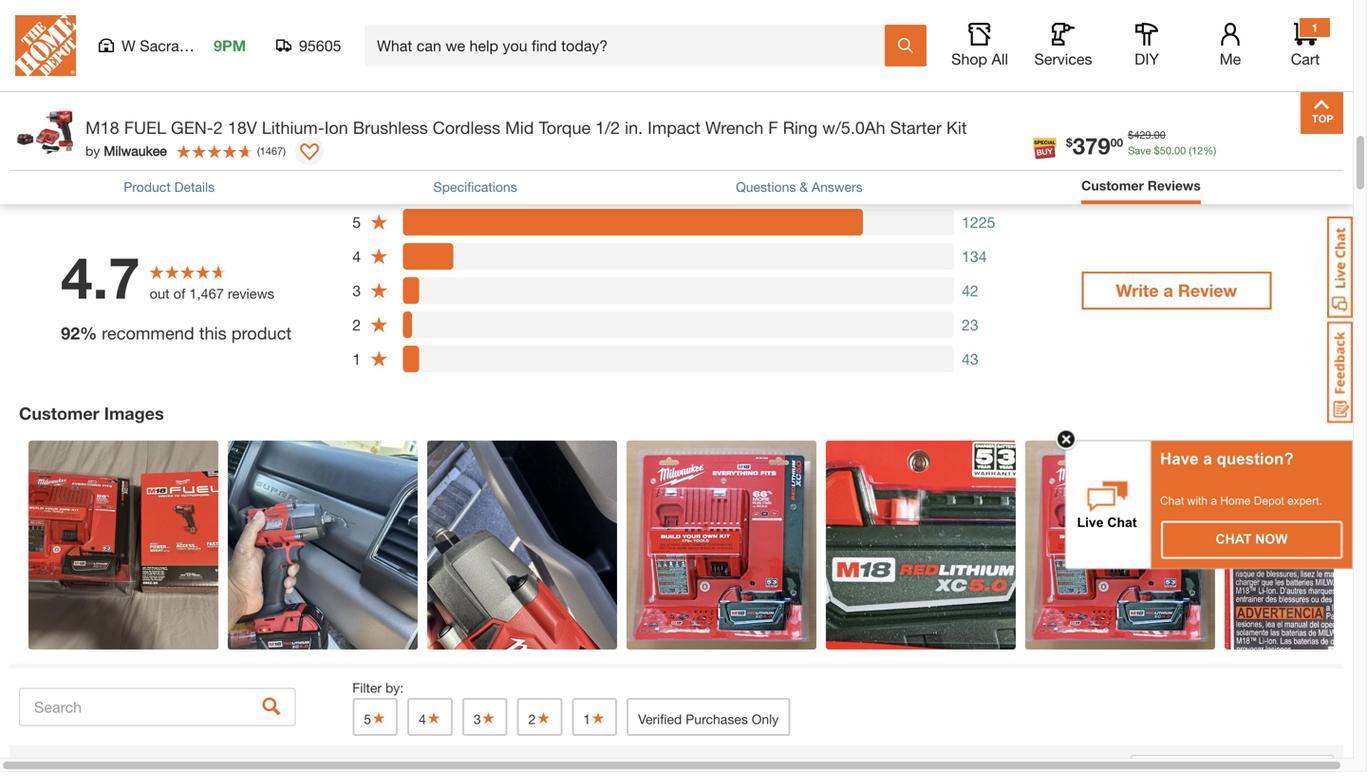 Task type: describe. For each thing, give the bounding box(es) containing it.
0 vertical spatial 2
[[213, 117, 223, 138]]

f
[[769, 117, 779, 138]]

have a question?
[[1161, 450, 1295, 468]]

$ for 429
[[1129, 129, 1134, 141]]

2 vertical spatial customer
[[19, 403, 99, 424]]

questions for questions & answers 77 questions
[[9, 51, 92, 72]]

ion
[[325, 117, 348, 138]]

reviews
[[228, 286, 274, 302]]

product image image
[[14, 101, 76, 162]]

%)
[[1204, 144, 1217, 157]]

2 ( from the left
[[257, 145, 260, 157]]

me button
[[1201, 23, 1262, 68]]

details
[[174, 179, 215, 195]]

filter
[[353, 680, 382, 696]]

brushless
[[353, 117, 428, 138]]

star symbol image for 3
[[481, 711, 496, 725]]

verified purchases only button
[[627, 698, 791, 736]]

star symbol image for 4
[[426, 711, 442, 725]]

( 1467 )
[[257, 145, 286, 157]]

12
[[1192, 144, 1204, 157]]

379
[[1073, 132, 1111, 159]]

134
[[962, 247, 988, 265]]

$ 429 . 00 save $ 50 . 00 ( 12 %)
[[1129, 129, 1217, 157]]

0 vertical spatial reviews
[[95, 129, 163, 150]]

in.
[[625, 117, 643, 138]]

1,467
[[189, 286, 224, 302]]

0 vertical spatial 3
[[353, 282, 361, 300]]

dimensions:
[[9, 3, 83, 19]]

services button
[[1034, 23, 1094, 68]]

)
[[283, 145, 286, 157]]

9pm
[[214, 37, 246, 55]]

shop all button
[[950, 23, 1011, 68]]

cart
[[1292, 50, 1321, 68]]

3 button
[[462, 698, 508, 736]]

star icon image for 5
[[370, 213, 389, 231]]

%
[[80, 323, 97, 343]]

0 horizontal spatial customer reviews
[[9, 129, 163, 150]]

star symbol image for 1
[[591, 711, 606, 725]]

star icon image for 4
[[370, 247, 389, 266]]

2 inside button
[[529, 711, 536, 727]]

specifications
[[434, 179, 517, 195]]

answers for questions & answers
[[812, 179, 863, 195]]

by
[[85, 143, 100, 159]]

save
[[1129, 144, 1152, 157]]

23
[[962, 316, 979, 334]]

1 vertical spatial questions
[[28, 81, 88, 97]]

write
[[1117, 280, 1159, 301]]

1 horizontal spatial .
[[1172, 144, 1175, 157]]

starter
[[891, 117, 942, 138]]

1 horizontal spatial of
[[174, 286, 186, 302]]

4.7 out of 5
[[9, 159, 77, 175]]

images
[[104, 403, 164, 424]]

star icon image for 3
[[370, 281, 389, 300]]

43
[[962, 350, 979, 368]]

review
[[1179, 280, 1238, 301]]

1 horizontal spatial 5
[[353, 213, 361, 231]]

cordless
[[433, 117, 501, 138]]

chat with a home depot expert.
[[1161, 494, 1323, 507]]

50
[[1161, 144, 1172, 157]]

the home depot logo image
[[15, 15, 76, 76]]

4 inside button
[[419, 711, 426, 727]]

filter by:
[[353, 680, 404, 696]]

95605 button
[[276, 36, 342, 55]]

1 inside cart 1
[[1313, 21, 1319, 34]]

( inside "$ 429 . 00 save $ 50 . 00 ( 12 %)"
[[1190, 144, 1192, 157]]

by:
[[386, 680, 404, 696]]

questions & answers
[[736, 179, 863, 195]]

me
[[1220, 50, 1242, 68]]

00 inside $ 379 00
[[1111, 136, 1124, 149]]

star icon image for 1
[[370, 350, 389, 368]]

dimensions: h
[[9, 3, 100, 19]]

product
[[124, 179, 171, 195]]

star symbol image for 5
[[371, 711, 387, 725]]

recommend
[[102, 323, 194, 343]]

shop
[[952, 50, 988, 68]]

kit
[[947, 117, 968, 138]]

gen-
[[171, 117, 213, 138]]

429
[[1134, 129, 1152, 141]]

diy
[[1135, 50, 1160, 68]]

What can we help you find today? search field
[[377, 26, 884, 66]]

out of 1,467 reviews
[[150, 286, 274, 302]]

0 horizontal spatial .
[[1152, 129, 1155, 141]]

1 horizontal spatial out
[[150, 286, 170, 302]]

42
[[962, 282, 979, 300]]

w/5.0ah
[[823, 117, 886, 138]]

product
[[232, 323, 292, 343]]

services
[[1035, 50, 1093, 68]]

w
[[122, 37, 136, 55]]

2 vertical spatial a
[[1212, 494, 1218, 507]]

2 button
[[517, 698, 563, 736]]

$ 379 00
[[1067, 132, 1124, 159]]

write a review button
[[1082, 272, 1272, 310]]

chat
[[1216, 532, 1252, 547]]



Task type: vqa. For each thing, say whether or not it's contained in the screenshot.
SAME-
no



Task type: locate. For each thing, give the bounding box(es) containing it.
1 horizontal spatial 4.7
[[61, 243, 140, 311]]

questions up 77
[[9, 51, 92, 72]]

now
[[1256, 532, 1289, 547]]

0 vertical spatial answers
[[113, 51, 184, 72]]

customer down $ 379 00
[[1082, 178, 1145, 193]]

a for have
[[1204, 450, 1213, 468]]

0 horizontal spatial star symbol image
[[371, 711, 387, 725]]

1 horizontal spatial 2
[[353, 316, 361, 334]]

m18
[[85, 117, 119, 138]]

1 vertical spatial reviews
[[1148, 178, 1202, 193]]

00
[[1155, 129, 1166, 141], [1111, 136, 1124, 149], [1175, 144, 1187, 157]]

expert.
[[1288, 494, 1323, 507]]

purchases
[[686, 711, 748, 727]]

star symbol image inside 2 button
[[536, 711, 551, 725]]

0 horizontal spatial reviews
[[95, 129, 163, 150]]

display image
[[300, 143, 319, 162]]

a inside write a review button
[[1164, 280, 1174, 301]]

star symbol image inside 5 button
[[371, 711, 387, 725]]

1 vertical spatial 2
[[353, 316, 361, 334]]

0 horizontal spatial 4
[[353, 247, 361, 265]]

customer up 4.7 out of 5
[[9, 129, 90, 150]]

95605
[[299, 37, 342, 55]]

star symbol image left 1 button
[[536, 711, 551, 725]]

4.7 up %
[[61, 243, 140, 311]]

& for questions & answers 77 questions
[[97, 51, 109, 72]]

$ right save
[[1155, 144, 1161, 157]]

0 vertical spatial out
[[32, 159, 51, 175]]

&
[[97, 51, 109, 72], [800, 179, 809, 195]]

4
[[353, 247, 361, 265], [419, 711, 426, 727]]

$ for 379
[[1067, 136, 1073, 149]]

0 vertical spatial 1
[[1313, 21, 1319, 34]]

2 vertical spatial 2
[[529, 711, 536, 727]]

questions down f on the right of the page
[[736, 179, 796, 195]]

2 vertical spatial 5
[[364, 711, 371, 727]]

1 vertical spatial customer
[[1082, 178, 1145, 193]]

chat
[[1161, 494, 1185, 507]]

m18 fuel gen-2 18v lithium-ion brushless cordless mid torque 1/2 in. impact wrench f ring w/5.0ah starter kit
[[85, 117, 968, 138]]

Search text field
[[19, 688, 296, 726]]

1 ( from the left
[[1190, 144, 1192, 157]]

1225
[[962, 213, 996, 231]]

star symbol image
[[481, 711, 496, 725], [536, 711, 551, 725], [591, 711, 606, 725]]

0 horizontal spatial 2
[[213, 117, 223, 138]]

0 vertical spatial 4
[[353, 247, 361, 265]]

2 star symbol image from the left
[[426, 711, 442, 725]]

product details button
[[124, 177, 215, 197], [124, 177, 215, 197]]

0 horizontal spatial (
[[257, 145, 260, 157]]

dimensions: h button
[[0, 0, 1354, 34]]

2 horizontal spatial $
[[1155, 144, 1161, 157]]

3
[[353, 282, 361, 300], [474, 711, 481, 727]]

a right write
[[1164, 280, 1174, 301]]

lithium-
[[262, 117, 325, 138]]

0 vertical spatial customer reviews
[[9, 129, 163, 150]]

0 vertical spatial 4.7
[[9, 159, 28, 175]]

answers
[[113, 51, 184, 72], [812, 179, 863, 195]]

star symbol image right 2 button
[[591, 711, 606, 725]]

& down ring
[[800, 179, 809, 195]]

18v
[[228, 117, 257, 138]]

00 up 50
[[1155, 129, 1166, 141]]

1 vertical spatial 4.7
[[61, 243, 140, 311]]

1 vertical spatial 1
[[353, 350, 361, 368]]

home
[[1221, 494, 1251, 507]]

1 inside button
[[584, 711, 591, 727]]

star symbol image for 2
[[536, 711, 551, 725]]

4 button
[[408, 698, 453, 736]]

( left %) at top right
[[1190, 144, 1192, 157]]

wrench
[[706, 117, 764, 138]]

0 horizontal spatial &
[[97, 51, 109, 72]]

& left w
[[97, 51, 109, 72]]

& for questions & answers
[[800, 179, 809, 195]]

1 vertical spatial &
[[800, 179, 809, 195]]

00 left save
[[1111, 136, 1124, 149]]

0 horizontal spatial of
[[55, 159, 66, 175]]

1 horizontal spatial customer reviews
[[1082, 178, 1202, 193]]

1 vertical spatial answers
[[812, 179, 863, 195]]

4.7 for 4.7 out of 5
[[9, 159, 28, 175]]

0 horizontal spatial star symbol image
[[481, 711, 496, 725]]

questions & answers 77 questions
[[9, 51, 184, 97]]

star symbol image left 3 button
[[426, 711, 442, 725]]

(
[[1190, 144, 1192, 157], [257, 145, 260, 157]]

1 horizontal spatial 00
[[1155, 129, 1166, 141]]

chat now
[[1216, 532, 1289, 547]]

verified purchases only
[[639, 711, 779, 727]]

a right with at the bottom right of page
[[1212, 494, 1218, 507]]

by milwaukee
[[85, 143, 167, 159]]

customer images
[[19, 403, 164, 424]]

star symbol image inside 3 button
[[481, 711, 496, 725]]

a for write
[[1164, 280, 1174, 301]]

depot
[[1255, 494, 1285, 507]]

fuel
[[124, 117, 166, 138]]

1 star symbol image from the left
[[371, 711, 387, 725]]

4.7
[[9, 159, 28, 175], [61, 243, 140, 311]]

1/2
[[596, 117, 621, 138]]

answers up fuel
[[113, 51, 184, 72]]

star symbol image down filter by:
[[371, 711, 387, 725]]

a
[[1164, 280, 1174, 301], [1204, 450, 1213, 468], [1212, 494, 1218, 507]]

1 horizontal spatial star symbol image
[[536, 711, 551, 725]]

chat now link
[[1163, 522, 1342, 558]]

2 star icon image from the top
[[370, 247, 389, 266]]

live chat image
[[1328, 217, 1354, 318]]

3 inside button
[[474, 711, 481, 727]]

1 horizontal spatial &
[[800, 179, 809, 195]]

questions & answers button
[[736, 177, 863, 197], [736, 177, 863, 197]]

h
[[86, 3, 96, 19]]

0 horizontal spatial 5
[[70, 159, 77, 175]]

out
[[32, 159, 51, 175], [150, 286, 170, 302]]

feedback link image
[[1328, 321, 1354, 424]]

0 horizontal spatial 1
[[353, 350, 361, 368]]

(1,467)
[[163, 159, 203, 175]]

questions for questions & answers
[[736, 179, 796, 195]]

00 right 50
[[1175, 144, 1187, 157]]

5 button
[[353, 698, 398, 736]]

3 star icon image from the top
[[370, 281, 389, 300]]

1 vertical spatial customer reviews
[[1082, 178, 1202, 193]]

0 vertical spatial customer
[[9, 129, 90, 150]]

0 vertical spatial .
[[1152, 129, 1155, 141]]

1 horizontal spatial (
[[1190, 144, 1192, 157]]

2 horizontal spatial 00
[[1175, 144, 1187, 157]]

milwaukee
[[104, 143, 167, 159]]

write a review
[[1117, 280, 1238, 301]]

mid
[[505, 117, 534, 138]]

0 vertical spatial questions
[[9, 51, 92, 72]]

torque
[[539, 117, 591, 138]]

1 horizontal spatial 3
[[474, 711, 481, 727]]

0 horizontal spatial answers
[[113, 51, 184, 72]]

ring
[[783, 117, 818, 138]]

0 horizontal spatial out
[[32, 159, 51, 175]]

& inside the questions & answers 77 questions
[[97, 51, 109, 72]]

1 horizontal spatial 1
[[584, 711, 591, 727]]

4 star icon image from the top
[[370, 315, 389, 334]]

1 button
[[572, 698, 618, 736]]

diy button
[[1117, 23, 1178, 68]]

1 vertical spatial .
[[1172, 144, 1175, 157]]

4.7 down 77
[[9, 159, 28, 175]]

customer reviews button
[[1082, 176, 1202, 199], [1082, 176, 1202, 196]]

0 horizontal spatial 3
[[353, 282, 361, 300]]

with
[[1188, 494, 1208, 507]]

a right the have
[[1204, 450, 1213, 468]]

1 vertical spatial 3
[[474, 711, 481, 727]]

specifications button
[[434, 177, 517, 197], [434, 177, 517, 197]]

5 inside button
[[364, 711, 371, 727]]

only
[[752, 711, 779, 727]]

.
[[1152, 129, 1155, 141], [1172, 144, 1175, 157]]

w sacramento 9pm
[[122, 37, 246, 55]]

2 horizontal spatial 1
[[1313, 21, 1319, 34]]

star symbol image
[[371, 711, 387, 725], [426, 711, 442, 725]]

2 horizontal spatial star symbol image
[[591, 711, 606, 725]]

4.7 for 4.7
[[61, 243, 140, 311]]

star symbol image inside 1 button
[[591, 711, 606, 725]]

answers down w/5.0ah
[[812, 179, 863, 195]]

( left )
[[257, 145, 260, 157]]

1 vertical spatial out
[[150, 286, 170, 302]]

0 horizontal spatial 00
[[1111, 136, 1124, 149]]

5 star icon image from the top
[[370, 350, 389, 368]]

star symbol image left 2 button
[[481, 711, 496, 725]]

2
[[213, 117, 223, 138], [353, 316, 361, 334], [529, 711, 536, 727]]

1 vertical spatial a
[[1204, 450, 1213, 468]]

1 vertical spatial 5
[[353, 213, 361, 231]]

2 horizontal spatial 5
[[364, 711, 371, 727]]

customer reviews
[[9, 129, 163, 150], [1082, 178, 1202, 193]]

92
[[61, 323, 80, 343]]

3 star symbol image from the left
[[591, 711, 606, 725]]

star symbol image inside 4 button
[[426, 711, 442, 725]]

1 star symbol image from the left
[[481, 711, 496, 725]]

1 vertical spatial of
[[174, 286, 186, 302]]

answers inside the questions & answers 77 questions
[[113, 51, 184, 72]]

0 vertical spatial &
[[97, 51, 109, 72]]

1 horizontal spatial 4
[[419, 711, 426, 727]]

1 horizontal spatial $
[[1129, 129, 1134, 141]]

1 vertical spatial 4
[[419, 711, 426, 727]]

1 horizontal spatial reviews
[[1148, 178, 1202, 193]]

customer left images at the left of page
[[19, 403, 99, 424]]

sacramento
[[140, 37, 222, 55]]

$ left save
[[1067, 136, 1073, 149]]

product details
[[124, 179, 215, 195]]

questions right 77
[[28, 81, 88, 97]]

1 horizontal spatial star symbol image
[[426, 711, 442, 725]]

answers for questions & answers 77 questions
[[113, 51, 184, 72]]

question?
[[1217, 450, 1295, 468]]

this
[[199, 323, 227, 343]]

0 horizontal spatial 4.7
[[9, 159, 28, 175]]

0 vertical spatial 5
[[70, 159, 77, 175]]

1467
[[260, 145, 283, 157]]

all
[[992, 50, 1009, 68]]

1 star icon image from the top
[[370, 213, 389, 231]]

92 % recommend this product
[[61, 323, 292, 343]]

impact
[[648, 117, 701, 138]]

0 vertical spatial of
[[55, 159, 66, 175]]

$ inside $ 379 00
[[1067, 136, 1073, 149]]

0 horizontal spatial $
[[1067, 136, 1073, 149]]

2 star symbol image from the left
[[536, 711, 551, 725]]

2 vertical spatial questions
[[736, 179, 796, 195]]

$ up save
[[1129, 129, 1134, 141]]

1 horizontal spatial answers
[[812, 179, 863, 195]]

verified
[[639, 711, 682, 727]]

2 horizontal spatial 2
[[529, 711, 536, 727]]

top button
[[1301, 91, 1344, 134]]

star icon image
[[370, 213, 389, 231], [370, 247, 389, 266], [370, 281, 389, 300], [370, 315, 389, 334], [370, 350, 389, 368]]

reviews
[[95, 129, 163, 150], [1148, 178, 1202, 193]]

0 vertical spatial a
[[1164, 280, 1174, 301]]

star icon image for 2
[[370, 315, 389, 334]]

2 vertical spatial 1
[[584, 711, 591, 727]]



